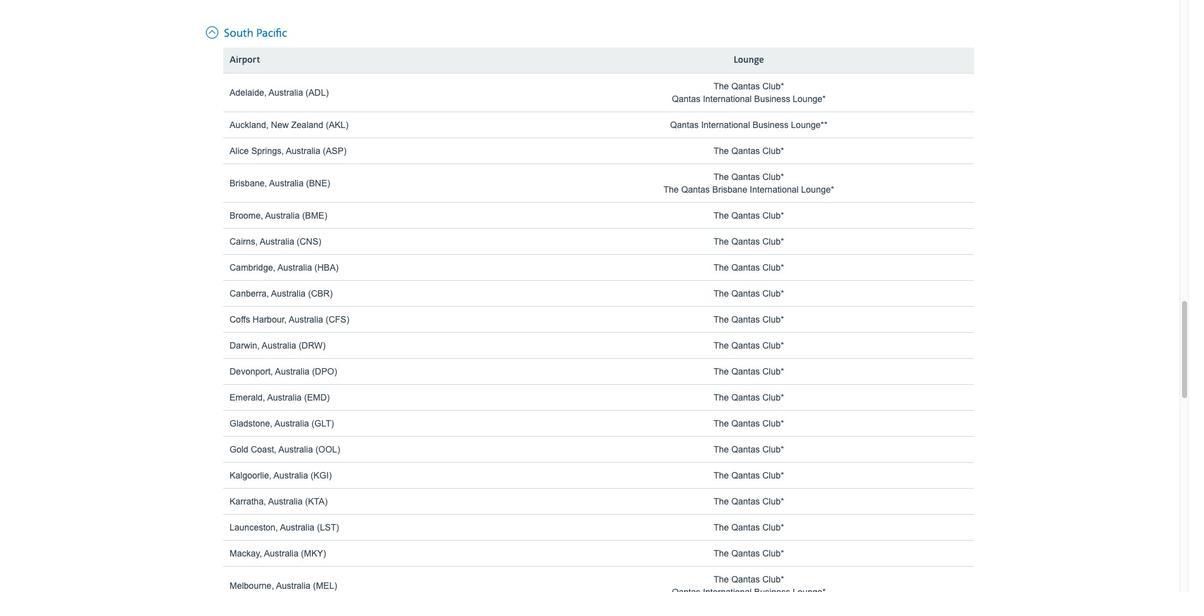 Task type: describe. For each thing, give the bounding box(es) containing it.
canberra, australia (cbr)
[[230, 289, 333, 299]]

australia for (mel)
[[276, 581, 311, 591]]

(cfs)
[[326, 315, 350, 325]]

club* for coffs harbour, australia (cfs)
[[763, 315, 785, 325]]

pacific
[[256, 26, 287, 40]]

lounge* inside the qantas club* qantas international business lounge*
[[793, 94, 826, 104]]

south pacific link
[[206, 23, 287, 41]]

melbourne, australia (mel)
[[230, 581, 337, 591]]

club* for cairns, australia (cns)
[[763, 237, 785, 247]]

club* for canberra, australia (cbr)
[[763, 289, 785, 299]]

qantas for canberra, australia (cbr)
[[732, 289, 761, 299]]

cairns,
[[230, 237, 258, 247]]

club* for mackay, australia (mky)
[[763, 549, 785, 559]]

the qantas club* qantas international business lounge*
[[672, 81, 826, 104]]

qantas for kalgoorlie, australia (kgi)
[[732, 471, 761, 481]]

qantas for cairns, australia (cns)
[[732, 237, 761, 247]]

brisbane,
[[230, 178, 267, 188]]

(akl)
[[326, 120, 349, 130]]

(kgi)
[[311, 471, 332, 481]]

(lst)
[[317, 523, 339, 533]]

adelaide, australia (adl)
[[230, 87, 329, 98]]

(kta)
[[305, 497, 328, 507]]

(ool)
[[316, 445, 340, 455]]

the qantas club* for darwin, australia (drw)
[[714, 341, 785, 351]]

the qantas club* for cambridge, australia (hba)
[[714, 263, 785, 273]]

the for emerald, australia (emd)
[[714, 393, 729, 403]]

gold coast, australia (ool)
[[230, 445, 340, 455]]

club* for alice springs, australia (asp)
[[763, 146, 785, 156]]

club* for darwin, australia (drw)
[[763, 341, 785, 351]]

qantas for cambridge, australia (hba)
[[732, 263, 761, 273]]

qantas for launceston, australia (lst)
[[732, 523, 761, 533]]

brisbane, australia (bne)
[[230, 178, 330, 188]]

the for cairns, australia (cns)
[[714, 237, 729, 247]]

broome,
[[230, 211, 263, 221]]

qantas for gladstone, australia (glt)
[[732, 419, 761, 429]]

australia for (cns)
[[260, 237, 294, 247]]

lounge
[[734, 54, 764, 66]]

the for alice springs, australia (asp)
[[714, 146, 729, 156]]

club* inside the qantas club* qantas international business lounge*
[[763, 81, 785, 91]]

club* inside the qantas club* the qantas brisbane international lounge*
[[763, 172, 785, 182]]

the for kalgoorlie, australia (kgi)
[[714, 471, 729, 481]]

zealand
[[291, 120, 324, 130]]

australia for (hba)
[[278, 263, 312, 273]]

(mel)
[[313, 581, 337, 591]]

(drw)
[[299, 341, 326, 351]]

new
[[271, 120, 289, 130]]

australia for (mky)
[[264, 549, 299, 559]]

emerald,
[[230, 393, 265, 403]]

club* for devonport, australia (dpo)
[[763, 367, 785, 377]]

qantas for broome, australia (bme)
[[732, 211, 761, 221]]

qantas for devonport, australia (dpo)
[[732, 367, 761, 377]]

australia for (glt)
[[275, 419, 309, 429]]

lounge**
[[792, 120, 828, 130]]

kalgoorlie, australia (kgi)
[[230, 471, 332, 481]]

qantas for emerald, australia (emd)
[[732, 393, 761, 403]]

brisbane
[[713, 184, 748, 195]]

the for broome, australia (bme)
[[714, 211, 729, 221]]

club* for kalgoorlie, australia (kgi)
[[763, 471, 785, 481]]

australia for (cbr)
[[271, 289, 306, 299]]

springs,
[[251, 146, 284, 156]]

adelaide,
[[230, 87, 267, 98]]

australia for (adl)
[[269, 87, 303, 98]]

qantas for melbourne, australia (mel)
[[732, 575, 761, 585]]

(bme)
[[302, 211, 328, 221]]

the for cambridge, australia (hba)
[[714, 263, 729, 273]]

club* for emerald, australia (emd)
[[763, 393, 785, 403]]

gold
[[230, 445, 249, 455]]

qantas for karratha, australia (kta)
[[732, 497, 761, 507]]

club* for gold coast, australia (ool)
[[763, 445, 785, 455]]

cambridge,
[[230, 263, 276, 273]]

1 vertical spatial business
[[753, 120, 789, 130]]

international inside the qantas club* the qantas brisbane international lounge*
[[750, 184, 799, 195]]

gladstone, australia (glt)
[[230, 419, 334, 429]]

(cns)
[[297, 237, 322, 247]]

the for coffs harbour, australia (cfs)
[[714, 315, 729, 325]]



Task type: vqa. For each thing, say whether or not it's contained in the screenshot.
OUR POLICIES
no



Task type: locate. For each thing, give the bounding box(es) containing it.
mackay, australia (mky)
[[230, 549, 326, 559]]

the
[[714, 81, 729, 91], [714, 146, 729, 156], [714, 172, 729, 182], [664, 184, 679, 195], [714, 211, 729, 221], [714, 237, 729, 247], [714, 263, 729, 273], [714, 289, 729, 299], [714, 315, 729, 325], [714, 341, 729, 351], [714, 367, 729, 377], [714, 393, 729, 403], [714, 419, 729, 429], [714, 445, 729, 455], [714, 471, 729, 481], [714, 497, 729, 507], [714, 523, 729, 533], [714, 549, 729, 559], [714, 575, 729, 585]]

club*
[[763, 81, 785, 91], [763, 146, 785, 156], [763, 172, 785, 182], [763, 211, 785, 221], [763, 237, 785, 247], [763, 263, 785, 273], [763, 289, 785, 299], [763, 315, 785, 325], [763, 341, 785, 351], [763, 367, 785, 377], [763, 393, 785, 403], [763, 419, 785, 429], [763, 445, 785, 455], [763, 471, 785, 481], [763, 497, 785, 507], [763, 523, 785, 533], [763, 549, 785, 559], [763, 575, 785, 585]]

13 the qantas club* from the top
[[714, 497, 785, 507]]

12 club* from the top
[[763, 419, 785, 429]]

17 club* from the top
[[763, 549, 785, 559]]

australia for (bme)
[[265, 211, 300, 221]]

the for mackay, australia (mky)
[[714, 549, 729, 559]]

the for darwin, australia (drw)
[[714, 341, 729, 351]]

australia up launceston, australia (lst) at the bottom of the page
[[268, 497, 303, 507]]

(cbr)
[[308, 289, 333, 299]]

7 club* from the top
[[763, 289, 785, 299]]

club* for gladstone, australia (glt)
[[763, 419, 785, 429]]

emerald, australia (emd)
[[230, 393, 330, 403]]

australia up cairns, australia (cns)
[[265, 211, 300, 221]]

club* for karratha, australia (kta)
[[763, 497, 785, 507]]

3 the qantas club* from the top
[[714, 237, 785, 247]]

international inside the qantas club* qantas international business lounge*
[[703, 94, 752, 104]]

10 club* from the top
[[763, 367, 785, 377]]

south
[[224, 26, 254, 40]]

16 club* from the top
[[763, 523, 785, 533]]

darwin, australia (drw)
[[230, 341, 326, 351]]

the inside the qantas club* qantas international business lounge*
[[714, 81, 729, 91]]

the qantas club* for gold coast, australia (ool)
[[714, 445, 785, 455]]

coffs
[[230, 315, 250, 325]]

0 vertical spatial business
[[755, 94, 791, 104]]

australia
[[269, 87, 303, 98], [286, 146, 321, 156], [269, 178, 304, 188], [265, 211, 300, 221], [260, 237, 294, 247], [278, 263, 312, 273], [271, 289, 306, 299], [289, 315, 323, 325], [262, 341, 296, 351], [275, 367, 310, 377], [267, 393, 302, 403], [275, 419, 309, 429], [279, 445, 313, 455], [274, 471, 308, 481], [268, 497, 303, 507], [280, 523, 315, 533], [264, 549, 299, 559], [276, 581, 311, 591]]

14 the qantas club* from the top
[[714, 523, 785, 533]]

the for karratha, australia (kta)
[[714, 497, 729, 507]]

australia left (bne)
[[269, 178, 304, 188]]

club* for launceston, australia (lst)
[[763, 523, 785, 533]]

16 the qantas club* from the top
[[714, 575, 785, 585]]

darwin,
[[230, 341, 260, 351]]

australia down gold coast, australia (ool)
[[274, 471, 308, 481]]

cairns, australia (cns)
[[230, 237, 322, 247]]

the qantas club* for launceston, australia (lst)
[[714, 523, 785, 533]]

club* for cambridge, australia (hba)
[[763, 263, 785, 273]]

(asp)
[[323, 146, 347, 156]]

australia up emerald, australia (emd)
[[275, 367, 310, 377]]

the for launceston, australia (lst)
[[714, 523, 729, 533]]

0 vertical spatial international
[[703, 94, 752, 104]]

the for melbourne, australia (mel)
[[714, 575, 729, 585]]

auckland, new zealand (akl)
[[230, 120, 349, 130]]

the qantas club* for coffs harbour, australia (cfs)
[[714, 315, 785, 325]]

launceston, australia (lst)
[[230, 523, 339, 533]]

15 club* from the top
[[763, 497, 785, 507]]

13 club* from the top
[[763, 445, 785, 455]]

10 the qantas club* from the top
[[714, 419, 785, 429]]

the qantas club* the qantas brisbane international lounge*
[[664, 172, 835, 195]]

australia up (mky)
[[280, 523, 315, 533]]

9 the qantas club* from the top
[[714, 393, 785, 403]]

6 club* from the top
[[763, 263, 785, 273]]

australia up gold coast, australia (ool)
[[275, 419, 309, 429]]

business inside the qantas club* qantas international business lounge*
[[755, 94, 791, 104]]

australia up canberra, australia (cbr)
[[278, 263, 312, 273]]

international up qantas international business lounge**
[[703, 94, 752, 104]]

international down the qantas club* qantas international business lounge*
[[702, 120, 751, 130]]

the qantas club*
[[714, 146, 785, 156], [714, 211, 785, 221], [714, 237, 785, 247], [714, 263, 785, 273], [714, 289, 785, 299], [714, 315, 785, 325], [714, 341, 785, 351], [714, 367, 785, 377], [714, 393, 785, 403], [714, 419, 785, 429], [714, 445, 785, 455], [714, 471, 785, 481], [714, 497, 785, 507], [714, 523, 785, 533], [714, 549, 785, 559], [714, 575, 785, 585]]

the for gold coast, australia (ool)
[[714, 445, 729, 455]]

the for devonport, australia (dpo)
[[714, 367, 729, 377]]

the qantas club* for emerald, australia (emd)
[[714, 393, 785, 403]]

qantas for alice springs, australia (asp)
[[732, 146, 761, 156]]

the qantas club* for devonport, australia (dpo)
[[714, 367, 785, 377]]

australia down launceston, australia (lst) at the bottom of the page
[[264, 549, 299, 559]]

the for gladstone, australia (glt)
[[714, 419, 729, 429]]

south pacific
[[224, 26, 287, 40]]

5 the qantas club* from the top
[[714, 289, 785, 299]]

3 club* from the top
[[763, 172, 785, 182]]

(mky)
[[301, 549, 326, 559]]

1 the qantas club* from the top
[[714, 146, 785, 156]]

australia for (kgi)
[[274, 471, 308, 481]]

cambridge, australia (hba)
[[230, 263, 339, 273]]

australia down 'devonport, australia (dpo)'
[[267, 393, 302, 403]]

australia up 'devonport, australia (dpo)'
[[262, 341, 296, 351]]

business up qantas international business lounge**
[[755, 94, 791, 104]]

mackay,
[[230, 549, 262, 559]]

1 vertical spatial lounge*
[[802, 184, 835, 195]]

devonport, australia (dpo)
[[230, 367, 337, 377]]

the qantas club* for mackay, australia (mky)
[[714, 549, 785, 559]]

australia up the coffs harbour, australia (cfs)
[[271, 289, 306, 299]]

18 club* from the top
[[763, 575, 785, 585]]

6 the qantas club* from the top
[[714, 315, 785, 325]]

australia down broome, australia (bme)
[[260, 237, 294, 247]]

4 the qantas club* from the top
[[714, 263, 785, 273]]

club* for broome, australia (bme)
[[763, 211, 785, 221]]

4 club* from the top
[[763, 211, 785, 221]]

australia left (mel) at the bottom left
[[276, 581, 311, 591]]

qantas for gold coast, australia (ool)
[[732, 445, 761, 455]]

australia for (drw)
[[262, 341, 296, 351]]

karratha, australia (kta)
[[230, 497, 328, 507]]

1 vertical spatial international
[[702, 120, 751, 130]]

(dpo)
[[312, 367, 337, 377]]

11 the qantas club* from the top
[[714, 445, 785, 455]]

international
[[703, 94, 752, 104], [702, 120, 751, 130], [750, 184, 799, 195]]

(bne)
[[306, 178, 330, 188]]

(hba)
[[315, 263, 339, 273]]

australia left (adl)
[[269, 87, 303, 98]]

qantas international business lounge**
[[671, 120, 828, 130]]

(glt)
[[312, 419, 334, 429]]

8 the qantas club* from the top
[[714, 367, 785, 377]]

international right "brisbane"
[[750, 184, 799, 195]]

(emd)
[[304, 393, 330, 403]]

the for canberra, australia (cbr)
[[714, 289, 729, 299]]

1 club* from the top
[[763, 81, 785, 91]]

australia for (kta)
[[268, 497, 303, 507]]

club* for melbourne, australia (mel)
[[763, 575, 785, 585]]

devonport,
[[230, 367, 273, 377]]

australia for (bne)
[[269, 178, 304, 188]]

qantas for coffs harbour, australia (cfs)
[[732, 315, 761, 325]]

the qantas club* for canberra, australia (cbr)
[[714, 289, 785, 299]]

karratha,
[[230, 497, 266, 507]]

the qantas club* for karratha, australia (kta)
[[714, 497, 785, 507]]

qantas for mackay, australia (mky)
[[732, 549, 761, 559]]

2 vertical spatial international
[[750, 184, 799, 195]]

australia down gladstone, australia (glt)
[[279, 445, 313, 455]]

lounge*
[[793, 94, 826, 104], [802, 184, 835, 195]]

kalgoorlie,
[[230, 471, 272, 481]]

qantas
[[732, 81, 761, 91], [672, 94, 701, 104], [671, 120, 699, 130], [732, 146, 761, 156], [732, 172, 761, 182], [682, 184, 710, 195], [732, 211, 761, 221], [732, 237, 761, 247], [732, 263, 761, 273], [732, 289, 761, 299], [732, 315, 761, 325], [732, 341, 761, 351], [732, 367, 761, 377], [732, 393, 761, 403], [732, 419, 761, 429], [732, 445, 761, 455], [732, 471, 761, 481], [732, 497, 761, 507], [732, 523, 761, 533], [732, 549, 761, 559], [732, 575, 761, 585]]

alice springs, australia (asp)
[[230, 146, 347, 156]]

qantas for darwin, australia (drw)
[[732, 341, 761, 351]]

business left lounge**
[[753, 120, 789, 130]]

airport
[[230, 54, 260, 66]]

15 the qantas club* from the top
[[714, 549, 785, 559]]

the qantas club* for broome, australia (bme)
[[714, 211, 785, 221]]

coffs harbour, australia (cfs)
[[230, 315, 350, 325]]

lounge* inside the qantas club* the qantas brisbane international lounge*
[[802, 184, 835, 195]]

broome, australia (bme)
[[230, 211, 328, 221]]

launceston,
[[230, 523, 278, 533]]

business
[[755, 94, 791, 104], [753, 120, 789, 130]]

2 the qantas club* from the top
[[714, 211, 785, 221]]

alice
[[230, 146, 249, 156]]

the qantas club* for gladstone, australia (glt)
[[714, 419, 785, 429]]

gladstone,
[[230, 419, 273, 429]]

canberra,
[[230, 289, 269, 299]]

the qantas club* for melbourne, australia (mel)
[[714, 575, 785, 585]]

the qantas club* for alice springs, australia (asp)
[[714, 146, 785, 156]]

8 club* from the top
[[763, 315, 785, 325]]

9 club* from the top
[[763, 341, 785, 351]]

0 vertical spatial lounge*
[[793, 94, 826, 104]]

7 the qantas club* from the top
[[714, 341, 785, 351]]

harbour,
[[253, 315, 287, 325]]

(adl)
[[306, 87, 329, 98]]

australia for (lst)
[[280, 523, 315, 533]]

the qantas club* for kalgoorlie, australia (kgi)
[[714, 471, 785, 481]]

coast,
[[251, 445, 277, 455]]

melbourne,
[[230, 581, 274, 591]]

2 club* from the top
[[763, 146, 785, 156]]

auckland,
[[230, 120, 269, 130]]

australia for (dpo)
[[275, 367, 310, 377]]

5 club* from the top
[[763, 237, 785, 247]]

australia up (drw)
[[289, 315, 323, 325]]

australia down "zealand"
[[286, 146, 321, 156]]

australia for (emd)
[[267, 393, 302, 403]]

14 club* from the top
[[763, 471, 785, 481]]

large image
[[206, 23, 222, 40]]

the qantas club* for cairns, australia (cns)
[[714, 237, 785, 247]]

12 the qantas club* from the top
[[714, 471, 785, 481]]

11 club* from the top
[[763, 393, 785, 403]]



